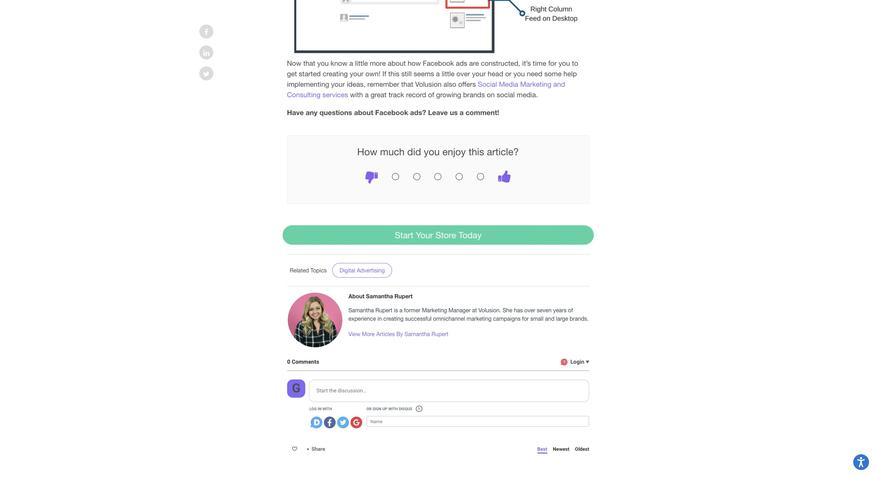 Task type: locate. For each thing, give the bounding box(es) containing it.
0 horizontal spatial that
[[303, 59, 315, 67]]

twitter image
[[203, 71, 210, 78]]

a right know on the top left of page
[[349, 59, 353, 67]]

facebook down the track
[[375, 108, 408, 116]]

0 vertical spatial more
[[370, 59, 386, 67]]

more right the view
[[362, 331, 375, 337]]

0 horizontal spatial of
[[428, 90, 434, 99]]

0 vertical spatial facebook
[[423, 59, 454, 67]]

and inside samantha rupert is a former marketing manager at volusion. she has over seven years of experience in creating successful omnichannel marketing campaigns for small and large brands.
[[545, 315, 555, 322]]

2 horizontal spatial rupert
[[432, 331, 449, 337]]

linkedin image
[[203, 50, 209, 57]]

about up 'still'
[[388, 59, 406, 67]]

1 vertical spatial marketing
[[422, 307, 447, 313]]

you left know on the top left of page
[[317, 59, 329, 67]]

1 horizontal spatial marketing
[[520, 80, 552, 88]]

over inside samantha rupert is a former marketing manager at volusion. she has over seven years of experience in creating successful omnichannel marketing campaigns for small and large brands.
[[525, 307, 535, 313]]

1 vertical spatial samantha
[[349, 307, 374, 313]]

you
[[317, 59, 329, 67], [559, 59, 570, 67], [514, 69, 525, 78], [424, 146, 440, 157]]

1 horizontal spatial little
[[442, 69, 455, 78]]

you right did
[[424, 146, 440, 157]]

0 vertical spatial that
[[303, 59, 315, 67]]

facebook
[[423, 59, 454, 67], [375, 108, 408, 116]]

your
[[350, 69, 364, 78], [472, 69, 486, 78], [331, 80, 345, 88]]

advertising
[[357, 267, 385, 273]]

0 vertical spatial creating
[[323, 69, 348, 78]]

a right is
[[400, 307, 403, 313]]

ads?
[[410, 108, 426, 116]]

1 vertical spatial about
[[354, 108, 373, 116]]

remember
[[367, 80, 399, 88]]

little up also
[[442, 69, 455, 78]]

that down 'still'
[[401, 80, 413, 88]]

marketing
[[520, 80, 552, 88], [422, 307, 447, 313]]

now that you know a little more about how facebook ads are constructed, it's time for you to get started creating your own! if this still seems a little over your head or you need some help implementing your ideas, remember that volusion also offers
[[287, 59, 578, 88]]

questions
[[320, 108, 352, 116]]

0 horizontal spatial facebook
[[375, 108, 408, 116]]

have any questions about facebook ads? leave us a comment!
[[287, 108, 499, 116]]

more inside now that you know a little more about how facebook ads are constructed, it's time for you to get started creating your own! if this still seems a little over your head or you need some help implementing your ideas, remember that volusion also offers
[[370, 59, 386, 67]]

need
[[527, 69, 543, 78]]

1 vertical spatial and
[[545, 315, 555, 322]]

marketing down need
[[520, 80, 552, 88]]

former
[[404, 307, 421, 313]]

marketing up omnichannel
[[422, 307, 447, 313]]

growing
[[436, 90, 461, 99]]

0 vertical spatial of
[[428, 90, 434, 99]]

are
[[469, 59, 479, 67]]

1 horizontal spatial about
[[388, 59, 406, 67]]

0 vertical spatial and
[[553, 80, 565, 88]]

more up own!
[[370, 59, 386, 67]]

your
[[416, 230, 433, 240]]

years
[[553, 307, 567, 313]]

over
[[457, 69, 470, 78], [525, 307, 535, 313]]

0 vertical spatial little
[[355, 59, 368, 67]]

facebook up seems
[[423, 59, 454, 67]]

this right if at the top of the page
[[388, 69, 399, 78]]

0 vertical spatial marketing
[[520, 80, 552, 88]]

for up some
[[548, 59, 557, 67]]

1 vertical spatial more
[[362, 331, 375, 337]]

over inside now that you know a little more about how facebook ads are constructed, it's time for you to get started creating your own! if this still seems a little over your head or you need some help implementing your ideas, remember that volusion also offers
[[457, 69, 470, 78]]

1 horizontal spatial this
[[469, 146, 484, 157]]

0 vertical spatial this
[[388, 69, 399, 78]]

rupert up is
[[395, 293, 413, 299]]

1 vertical spatial facebook
[[375, 108, 408, 116]]

1 vertical spatial this
[[469, 146, 484, 157]]

open accessibe: accessibility options, statement and help image
[[857, 457, 865, 467]]

own!
[[366, 69, 381, 78]]

seven
[[537, 307, 552, 313]]

1 horizontal spatial of
[[568, 307, 573, 313]]

still
[[401, 69, 412, 78]]

enjoy
[[443, 146, 466, 157]]

view more articles by samantha rupert link
[[349, 330, 449, 338]]

0 horizontal spatial little
[[355, 59, 368, 67]]

0 vertical spatial samantha
[[366, 293, 393, 299]]

for
[[548, 59, 557, 67], [522, 315, 529, 322]]

creating down know on the top left of page
[[323, 69, 348, 78]]

is
[[394, 307, 398, 313]]

for down has
[[522, 315, 529, 322]]

samantha
[[366, 293, 393, 299], [349, 307, 374, 313], [405, 331, 430, 337]]

of inside samantha rupert is a former marketing manager at volusion. she has over seven years of experience in creating successful omnichannel marketing campaigns for small and large brands.
[[568, 307, 573, 313]]

this
[[388, 69, 399, 78], [469, 146, 484, 157]]

creating
[[323, 69, 348, 78], [384, 315, 404, 322]]

and
[[553, 80, 565, 88], [545, 315, 555, 322]]

rupert down omnichannel
[[432, 331, 449, 337]]

in
[[378, 315, 382, 322]]

1 vertical spatial creating
[[384, 315, 404, 322]]

brands
[[463, 90, 485, 99]]

track
[[389, 90, 404, 99]]

1 vertical spatial little
[[442, 69, 455, 78]]

that up started
[[303, 59, 315, 67]]

ideas,
[[347, 80, 366, 88]]

and down seven
[[545, 315, 555, 322]]

1 vertical spatial that
[[401, 80, 413, 88]]

about down with
[[354, 108, 373, 116]]

articles
[[376, 331, 395, 337]]

0 horizontal spatial about
[[354, 108, 373, 116]]

0 horizontal spatial for
[[522, 315, 529, 322]]

about
[[388, 59, 406, 67], [354, 108, 373, 116]]

creating down is
[[384, 315, 404, 322]]

samantha up in
[[366, 293, 393, 299]]

facebook inside now that you know a little more about how facebook ads are constructed, it's time for you to get started creating your own! if this still seems a little over your head or you need some help implementing your ideas, remember that volusion also offers
[[423, 59, 454, 67]]

0 horizontal spatial rupert
[[376, 307, 392, 313]]

over down ads
[[457, 69, 470, 78]]

at
[[472, 307, 477, 313]]

0 horizontal spatial over
[[457, 69, 470, 78]]

or
[[505, 69, 512, 78]]

0 vertical spatial for
[[548, 59, 557, 67]]

0 horizontal spatial marketing
[[422, 307, 447, 313]]

how much did you enjoy this article?
[[357, 146, 519, 157]]

did
[[407, 146, 421, 157]]

of right years
[[568, 307, 573, 313]]

your up ideas,
[[350, 69, 364, 78]]

1 vertical spatial over
[[525, 307, 535, 313]]

1 vertical spatial of
[[568, 307, 573, 313]]

over up the small
[[525, 307, 535, 313]]

store
[[435, 230, 456, 240]]

large
[[556, 315, 568, 322]]

view more articles by samantha rupert
[[349, 331, 449, 337]]

1 horizontal spatial for
[[548, 59, 557, 67]]

1 vertical spatial rupert
[[376, 307, 392, 313]]

little up own!
[[355, 59, 368, 67]]

some
[[544, 69, 562, 78]]

now
[[287, 59, 301, 67]]

a right us
[[460, 108, 464, 116]]

how
[[357, 146, 377, 157]]

topics
[[311, 267, 327, 273]]

0 vertical spatial rupert
[[395, 293, 413, 299]]

1 vertical spatial for
[[522, 315, 529, 322]]

samantha down successful
[[405, 331, 430, 337]]

of
[[428, 90, 434, 99], [568, 307, 573, 313]]

0 vertical spatial about
[[388, 59, 406, 67]]

for inside samantha rupert is a former marketing manager at volusion. she has over seven years of experience in creating successful omnichannel marketing campaigns for small and large brands.
[[522, 315, 529, 322]]

and down some
[[553, 80, 565, 88]]

media.
[[517, 90, 538, 99]]

brands.
[[570, 315, 589, 322]]

how
[[408, 59, 421, 67]]

to
[[572, 59, 578, 67]]

of down volusion
[[428, 90, 434, 99]]

1 horizontal spatial over
[[525, 307, 535, 313]]

samantha inside samantha rupert is a former marketing manager at volusion. she has over seven years of experience in creating successful omnichannel marketing campaigns for small and large brands.
[[349, 307, 374, 313]]

your down the are
[[472, 69, 486, 78]]

0 horizontal spatial this
[[388, 69, 399, 78]]

0 horizontal spatial creating
[[323, 69, 348, 78]]

more
[[370, 59, 386, 67], [362, 331, 375, 337]]

this right enjoy
[[469, 146, 484, 157]]

digital
[[340, 267, 355, 273]]

great
[[371, 90, 387, 99]]

marketing inside social media marketing and consulting services
[[520, 80, 552, 88]]

your up services
[[331, 80, 345, 88]]

know
[[331, 59, 348, 67]]

little
[[355, 59, 368, 67], [442, 69, 455, 78]]

1 horizontal spatial creating
[[384, 315, 404, 322]]

2 vertical spatial rupert
[[432, 331, 449, 337]]

samantha up the "experience"
[[349, 307, 374, 313]]

rupert up in
[[376, 307, 392, 313]]

1 horizontal spatial facebook
[[423, 59, 454, 67]]

you left to
[[559, 59, 570, 67]]

that
[[303, 59, 315, 67], [401, 80, 413, 88]]

small
[[531, 315, 544, 322]]

facebook image
[[204, 29, 208, 36]]

creating inside samantha rupert is a former marketing manager at volusion. she has over seven years of experience in creating successful omnichannel marketing campaigns for small and large brands.
[[384, 315, 404, 322]]

0 vertical spatial over
[[457, 69, 470, 78]]



Task type: describe. For each thing, give the bounding box(es) containing it.
2 horizontal spatial your
[[472, 69, 486, 78]]

creating inside now that you know a little more about how facebook ads are constructed, it's time for you to get started creating your own! if this still seems a little over your head or you need some help implementing your ideas, remember that volusion also offers
[[323, 69, 348, 78]]

with a great track record of growing brands on social media.
[[348, 90, 538, 99]]

a right seems
[[436, 69, 440, 78]]

this inside now that you know a little more about how facebook ads are constructed, it's time for you to get started creating your own! if this still seems a little over your head or you need some help implementing your ideas, remember that volusion also offers
[[388, 69, 399, 78]]

about samantha rupert
[[349, 293, 413, 299]]

have
[[287, 108, 304, 116]]

any
[[306, 108, 318, 116]]

start your store today link
[[282, 225, 594, 245]]

article?
[[487, 146, 519, 157]]

comment!
[[466, 108, 499, 116]]

samantha rupert is a former marketing manager at volusion. she has over seven years of experience in creating successful omnichannel marketing campaigns for small and large brands.
[[349, 307, 589, 322]]

a inside samantha rupert is a former marketing manager at volusion. she has over seven years of experience in creating successful omnichannel marketing campaigns for small and large brands.
[[400, 307, 403, 313]]

has
[[514, 307, 523, 313]]

started
[[299, 69, 321, 78]]

today
[[458, 230, 482, 240]]

related
[[290, 267, 309, 273]]

also
[[444, 80, 456, 88]]

media
[[499, 80, 518, 88]]

about
[[349, 293, 365, 299]]

rupert inside samantha rupert is a former marketing manager at volusion. she has over seven years of experience in creating successful omnichannel marketing campaigns for small and large brands.
[[376, 307, 392, 313]]

by
[[396, 331, 403, 337]]

it's
[[522, 59, 531, 67]]

about inside now that you know a little more about how facebook ads are constructed, it's time for you to get started creating your own! if this still seems a little over your head or you need some help implementing your ideas, remember that volusion also offers
[[388, 59, 406, 67]]

view
[[349, 331, 360, 337]]

and inside social media marketing and consulting services
[[553, 80, 565, 88]]

she
[[503, 307, 512, 313]]

social
[[478, 80, 497, 88]]

start your store today
[[395, 230, 482, 240]]

social media marketing and consulting services
[[287, 80, 565, 99]]

us
[[450, 108, 458, 116]]

get
[[287, 69, 297, 78]]

experience
[[349, 315, 376, 322]]

social
[[497, 90, 515, 99]]

implementing
[[287, 80, 329, 88]]

1 horizontal spatial rupert
[[395, 293, 413, 299]]

digital advertising
[[340, 267, 385, 273]]

1 horizontal spatial that
[[401, 80, 413, 88]]

campaigns
[[493, 315, 521, 322]]

a right with
[[365, 90, 369, 99]]

ads
[[456, 59, 467, 67]]

seems
[[414, 69, 434, 78]]

with
[[350, 90, 363, 99]]

much
[[380, 146, 405, 157]]

volusion.
[[479, 307, 501, 313]]

time
[[533, 59, 546, 67]]

constructed,
[[481, 59, 520, 67]]

2 vertical spatial samantha
[[405, 331, 430, 337]]

successful
[[405, 315, 432, 322]]

for inside now that you know a little more about how facebook ads are constructed, it's time for you to get started creating your own! if this still seems a little over your head or you need some help implementing your ideas, remember that volusion also offers
[[548, 59, 557, 67]]

omnichannel
[[433, 315, 465, 322]]

1 horizontal spatial your
[[350, 69, 364, 78]]

marketing
[[467, 315, 492, 322]]

volusion
[[415, 80, 442, 88]]

related topics
[[290, 267, 327, 273]]

manager
[[449, 307, 471, 313]]

if
[[382, 69, 386, 78]]

ad placements image
[[287, 0, 589, 55]]

start
[[395, 230, 413, 240]]

offers
[[458, 80, 476, 88]]

on
[[487, 90, 495, 99]]

services
[[323, 90, 348, 99]]

social media marketing and consulting services link
[[287, 80, 565, 99]]

digital advertising link
[[332, 263, 392, 278]]

you right or
[[514, 69, 525, 78]]

marketing inside samantha rupert is a former marketing manager at volusion. she has over seven years of experience in creating successful omnichannel marketing campaigns for small and large brands.
[[422, 307, 447, 313]]

head
[[488, 69, 503, 78]]

0 horizontal spatial your
[[331, 80, 345, 88]]

consulting
[[287, 90, 321, 99]]

leave
[[428, 108, 448, 116]]

record
[[406, 90, 426, 99]]

help
[[564, 69, 577, 78]]



Task type: vqa. For each thing, say whether or not it's contained in the screenshot.
Related
yes



